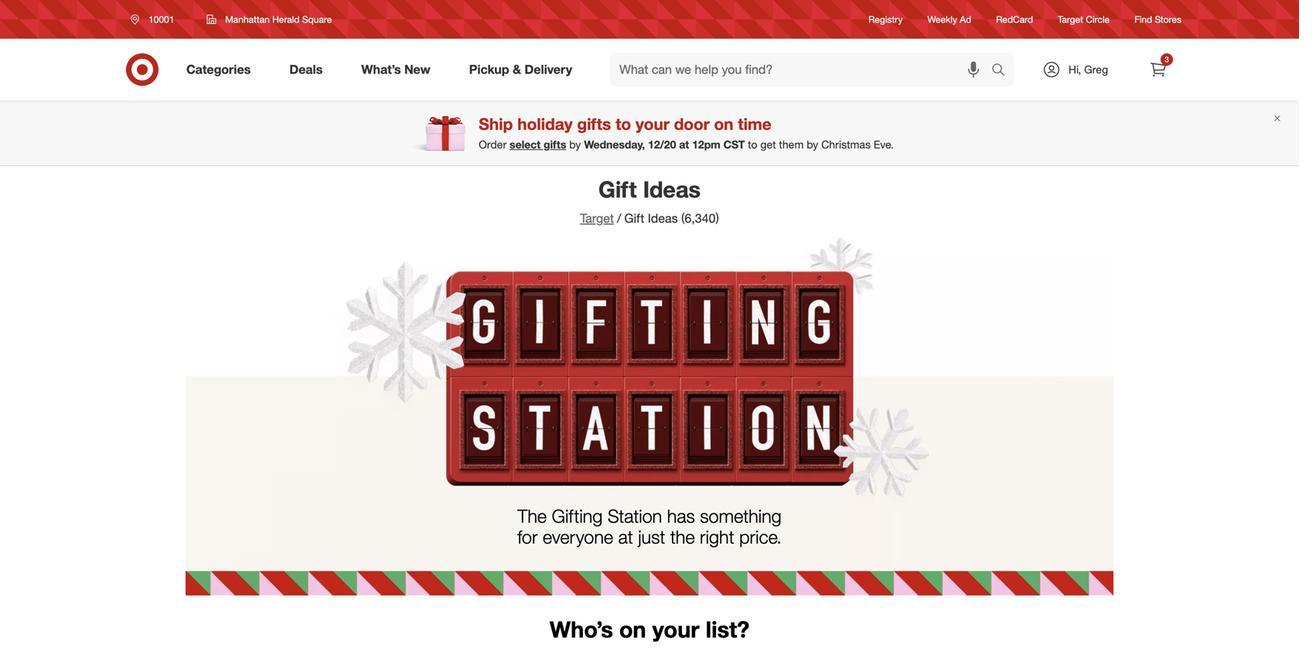 Task type: locate. For each thing, give the bounding box(es) containing it.
redcard
[[997, 13, 1034, 25]]

target left the circle
[[1058, 13, 1084, 25]]

circle
[[1086, 13, 1110, 25]]

1 horizontal spatial by
[[807, 138, 819, 151]]

herald
[[272, 14, 300, 25]]

10001
[[149, 14, 174, 25]]

0 vertical spatial gifts
[[577, 114, 611, 134]]

1 vertical spatial gifts
[[544, 138, 567, 151]]

search
[[985, 63, 1022, 79]]

1 vertical spatial your
[[653, 616, 700, 643]]

0 vertical spatial gift
[[599, 176, 637, 203]]

gifts down holiday
[[544, 138, 567, 151]]

ideas up (6,340)
[[643, 176, 701, 203]]

door
[[674, 114, 710, 134]]

0 horizontal spatial at
[[619, 526, 633, 548]]

gifts up wednesday,
[[577, 114, 611, 134]]

who's on your list?
[[550, 616, 750, 643]]

0 vertical spatial on
[[715, 114, 734, 134]]

target left the /
[[580, 211, 614, 226]]

what's new
[[362, 62, 431, 77]]

ship
[[479, 114, 513, 134]]

manhattan
[[225, 14, 270, 25]]

2 by from the left
[[807, 138, 819, 151]]

them
[[779, 138, 804, 151]]

your up '12/20'
[[636, 114, 670, 134]]

the
[[518, 505, 547, 527]]

3 link
[[1142, 53, 1176, 87]]

0 vertical spatial your
[[636, 114, 670, 134]]

target
[[1058, 13, 1084, 25], [580, 211, 614, 226]]

deals link
[[276, 53, 342, 87]]

your
[[636, 114, 670, 134], [653, 616, 700, 643]]

manhattan herald square button
[[197, 5, 342, 33]]

select
[[510, 138, 541, 151]]

1 horizontal spatial target
[[1058, 13, 1084, 25]]

gift right the /
[[625, 211, 645, 226]]

ideas
[[643, 176, 701, 203], [648, 211, 678, 226]]

1 vertical spatial to
[[748, 138, 758, 151]]

1 vertical spatial ideas
[[648, 211, 678, 226]]

3
[[1165, 55, 1170, 64]]

to
[[616, 114, 631, 134], [748, 138, 758, 151]]

registry
[[869, 13, 903, 25]]

delivery
[[525, 62, 573, 77]]

on right who's
[[620, 616, 646, 643]]

square
[[302, 14, 332, 25]]

1 vertical spatial gift
[[625, 211, 645, 226]]

price.
[[740, 526, 782, 548]]

target circle
[[1058, 13, 1110, 25]]

everyone
[[543, 526, 614, 548]]

what's
[[362, 62, 401, 77]]

by down holiday
[[570, 138, 581, 151]]

0 vertical spatial to
[[616, 114, 631, 134]]

your left list?
[[653, 616, 700, 643]]

your inside ship holiday gifts to your door on time order select gifts by wednesday, 12/20 at 12pm cst to get them by christmas eve.
[[636, 114, 670, 134]]

target circle link
[[1058, 13, 1110, 26]]

on up cst
[[715, 114, 734, 134]]

by
[[570, 138, 581, 151], [807, 138, 819, 151]]

&
[[513, 62, 521, 77]]

0 vertical spatial target
[[1058, 13, 1084, 25]]

hi,
[[1069, 63, 1082, 76]]

gifts
[[577, 114, 611, 134], [544, 138, 567, 151]]

0 vertical spatial at
[[680, 138, 690, 151]]

What can we help you find? suggestions appear below search field
[[610, 53, 996, 87]]

ad
[[960, 13, 972, 25]]

0 horizontal spatial on
[[620, 616, 646, 643]]

list?
[[706, 616, 750, 643]]

to up wednesday,
[[616, 114, 631, 134]]

target link
[[580, 211, 614, 226]]

what's new link
[[348, 53, 450, 87]]

on
[[715, 114, 734, 134], [620, 616, 646, 643]]

gift ideas target / gift ideas (6,340)
[[580, 176, 719, 226]]

station
[[608, 505, 662, 527]]

1 vertical spatial target
[[580, 211, 614, 226]]

to left get
[[748, 138, 758, 151]]

1 vertical spatial at
[[619, 526, 633, 548]]

1 horizontal spatial on
[[715, 114, 734, 134]]

gift
[[599, 176, 637, 203], [625, 211, 645, 226]]

at down door
[[680, 138, 690, 151]]

0 horizontal spatial target
[[580, 211, 614, 226]]

0 horizontal spatial by
[[570, 138, 581, 151]]

12/20
[[648, 138, 677, 151]]

gift up the /
[[599, 176, 637, 203]]

1 horizontal spatial at
[[680, 138, 690, 151]]

by right the them at the right top of page
[[807, 138, 819, 151]]

at left just
[[619, 526, 633, 548]]

eve.
[[874, 138, 894, 151]]

on inside ship holiday gifts to your door on time order select gifts by wednesday, 12/20 at 12pm cst to get them by christmas eve.
[[715, 114, 734, 134]]

ship holiday gifts to your door on time order select gifts by wednesday, 12/20 at 12pm cst to get them by christmas eve.
[[479, 114, 894, 151]]

has
[[668, 505, 695, 527]]

at
[[680, 138, 690, 151], [619, 526, 633, 548]]

ideas left (6,340)
[[648, 211, 678, 226]]



Task type: vqa. For each thing, say whether or not it's contained in the screenshot.
the right Target
yes



Task type: describe. For each thing, give the bounding box(es) containing it.
1 horizontal spatial to
[[748, 138, 758, 151]]

hi, greg
[[1069, 63, 1109, 76]]

weekly
[[928, 13, 958, 25]]

redcard link
[[997, 13, 1034, 26]]

the
[[671, 526, 695, 548]]

something
[[700, 505, 782, 527]]

time
[[738, 114, 772, 134]]

1 by from the left
[[570, 138, 581, 151]]

deals
[[290, 62, 323, 77]]

find
[[1135, 13, 1153, 25]]

1 vertical spatial on
[[620, 616, 646, 643]]

12pm
[[693, 138, 721, 151]]

(6,340)
[[682, 211, 719, 226]]

categories
[[186, 62, 251, 77]]

target inside gift ideas target / gift ideas (6,340)
[[580, 211, 614, 226]]

christmas
[[822, 138, 871, 151]]

pickup & delivery link
[[456, 53, 592, 87]]

gifting
[[552, 505, 603, 527]]

get
[[761, 138, 776, 151]]

greg
[[1085, 63, 1109, 76]]

at inside ship holiday gifts to your door on time order select gifts by wednesday, 12/20 at 12pm cst to get them by christmas eve.
[[680, 138, 690, 151]]

find stores
[[1135, 13, 1182, 25]]

cst
[[724, 138, 745, 151]]

wednesday,
[[584, 138, 645, 151]]

for
[[518, 526, 538, 548]]

weekly ad
[[928, 13, 972, 25]]

pickup
[[469, 62, 510, 77]]

train station flip board that animates to show gifting station. image
[[186, 237, 1114, 596]]

just
[[638, 526, 666, 548]]

right
[[700, 526, 735, 548]]

search button
[[985, 53, 1022, 90]]

stores
[[1156, 13, 1182, 25]]

manhattan herald square
[[225, 14, 332, 25]]

registry link
[[869, 13, 903, 26]]

the gifting station has something for everyone at just the right price.
[[518, 505, 782, 548]]

10001 button
[[121, 5, 191, 33]]

find stores link
[[1135, 13, 1182, 26]]

0 horizontal spatial to
[[616, 114, 631, 134]]

new
[[405, 62, 431, 77]]

categories link
[[173, 53, 270, 87]]

holiday
[[518, 114, 573, 134]]

at inside the gifting station has something for everyone at just the right price.
[[619, 526, 633, 548]]

order
[[479, 138, 507, 151]]

who's
[[550, 616, 613, 643]]

1 horizontal spatial gifts
[[577, 114, 611, 134]]

0 horizontal spatial gifts
[[544, 138, 567, 151]]

/
[[617, 211, 622, 226]]

pickup & delivery
[[469, 62, 573, 77]]

weekly ad link
[[928, 13, 972, 26]]

0 vertical spatial ideas
[[643, 176, 701, 203]]



